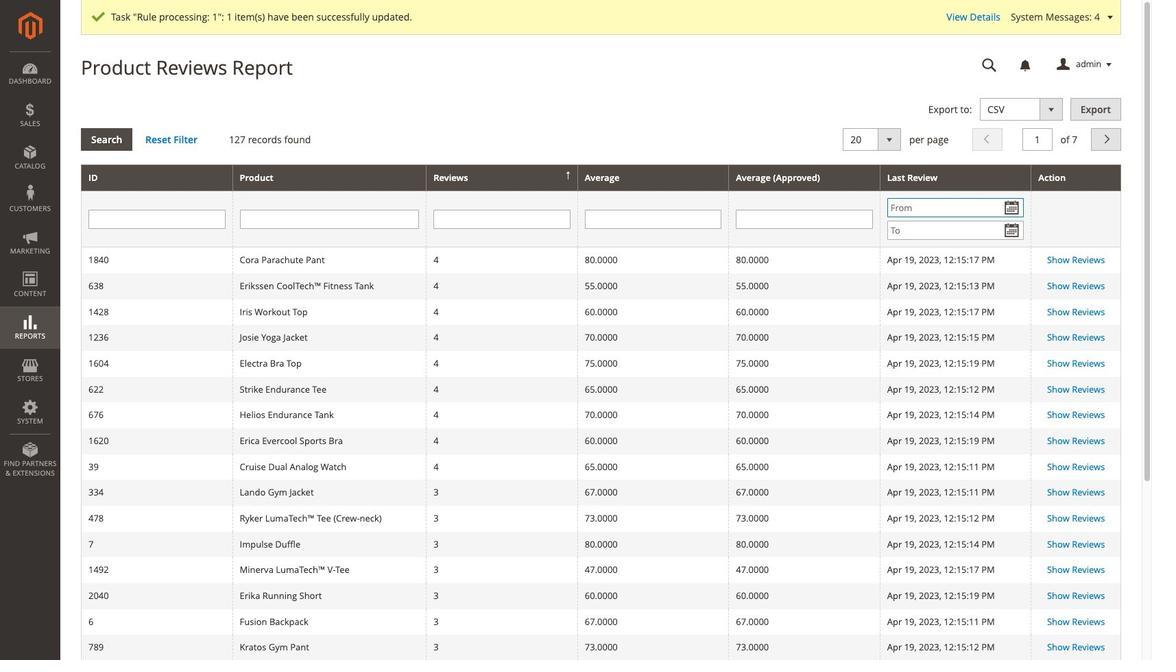 Task type: locate. For each thing, give the bounding box(es) containing it.
magento admin panel image
[[18, 12, 42, 40]]

None text field
[[240, 210, 419, 229], [585, 210, 722, 229], [736, 210, 873, 229], [240, 210, 419, 229], [585, 210, 722, 229], [736, 210, 873, 229]]

None text field
[[973, 53, 1007, 77], [1023, 128, 1053, 151], [88, 210, 225, 229], [434, 210, 571, 229], [973, 53, 1007, 77], [1023, 128, 1053, 151], [88, 210, 225, 229], [434, 210, 571, 229]]

menu bar
[[0, 51, 60, 485]]



Task type: describe. For each thing, give the bounding box(es) containing it.
From text field
[[887, 198, 1024, 218]]

To text field
[[887, 221, 1024, 240]]



